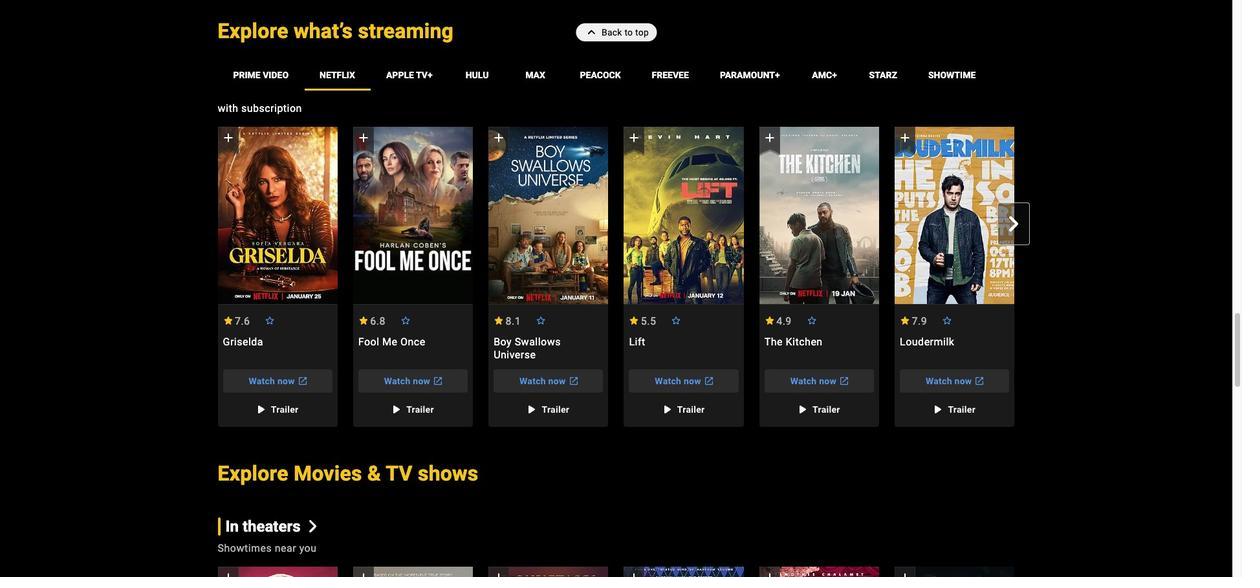 Task type: describe. For each thing, give the bounding box(es) containing it.
tv
[[386, 461, 413, 486]]

in
[[225, 517, 239, 535]]

explore for explore movies & tv shows
[[218, 461, 288, 486]]

tv+
[[416, 70, 433, 80]]

wonka image
[[759, 567, 879, 577]]

watch now for boy swallows universe
[[520, 376, 566, 386]]

video
[[263, 70, 289, 80]]

near
[[275, 542, 296, 555]]

trailer for griselda
[[271, 404, 299, 414]]

trailer for fool me once
[[406, 404, 434, 414]]

the kitchen image
[[759, 127, 879, 304]]

showtimes near you
[[218, 542, 317, 555]]

4.9
[[776, 315, 792, 327]]

paramount+
[[720, 70, 780, 80]]

add image for argylle image on the bottom right of page
[[627, 570, 642, 577]]

trailer button for griselda
[[246, 398, 309, 421]]

trailer button for loudermilk
[[923, 398, 986, 421]]

play arrow image for loudermilk
[[930, 401, 945, 417]]

launch image for fool me once
[[430, 373, 446, 389]]

watch for griselda
[[249, 376, 275, 386]]

hulu
[[466, 70, 489, 80]]

8.1
[[506, 315, 521, 327]]

apple tv+
[[386, 70, 433, 80]]

group containing 5.5
[[624, 127, 744, 427]]

launch image for boy swallows universe
[[566, 373, 581, 389]]

add image for griselda 'image'
[[220, 130, 236, 146]]

play arrow image for lift
[[659, 401, 675, 417]]

starz
[[869, 70, 897, 80]]

launch image for lift
[[701, 373, 717, 389]]

movies
[[294, 461, 362, 486]]

dune: part two image
[[489, 567, 608, 577]]

streaming
[[358, 19, 454, 44]]

play arrow image for boy swallows universe
[[524, 401, 539, 417]]

apple
[[386, 70, 414, 80]]

boy swallows universe image
[[489, 127, 608, 304]]

star border inline image for 5.5
[[671, 316, 681, 325]]

6.8
[[370, 315, 386, 327]]

watch for lift
[[655, 376, 681, 386]]

add image for the loudermilk image
[[897, 130, 913, 146]]

freevee
[[652, 70, 689, 80]]

play arrow image for fool me once
[[388, 401, 404, 417]]

play arrow image for the kitchen
[[795, 401, 810, 417]]

top
[[635, 27, 649, 38]]

add image for the boy swallows universe image
[[491, 130, 507, 146]]

expand less image
[[584, 23, 602, 41]]

theaters
[[243, 517, 301, 535]]

launch image for griselda
[[295, 373, 310, 389]]

the boys in the boat image
[[353, 567, 473, 577]]

with
[[218, 102, 238, 115]]

prime video
[[233, 70, 289, 80]]

you
[[299, 542, 317, 555]]

now for loudermilk
[[955, 376, 972, 386]]

what's
[[294, 19, 353, 44]]

now for lift
[[684, 376, 701, 386]]

&
[[367, 461, 381, 486]]

to
[[625, 27, 633, 38]]

group containing 7.9
[[895, 127, 1015, 427]]

subscription
[[241, 102, 302, 115]]

griselda link
[[218, 336, 338, 361]]

fool me once image
[[353, 127, 473, 304]]

in theaters
[[225, 517, 301, 535]]

add image for the boys in the boat image
[[356, 570, 371, 577]]

watch now button for fool me once
[[358, 369, 468, 392]]

group containing 6.8
[[353, 127, 473, 427]]

watch now button for lift
[[629, 369, 739, 392]]

watch for fool me once
[[384, 376, 411, 386]]

add image for wonka image
[[762, 570, 778, 577]]

trailer for lift
[[677, 404, 705, 414]]

watch for the kitchen
[[790, 376, 817, 386]]

star border inline image for 7.6
[[265, 316, 275, 325]]

trailer for the kitchen
[[813, 404, 840, 414]]

watch now for the kitchen
[[790, 376, 837, 386]]

tab list containing prime video
[[218, 60, 1030, 91]]

back
[[602, 27, 622, 38]]

watch for loudermilk
[[926, 376, 952, 386]]

once
[[400, 336, 426, 348]]

add image for i.s.s. image
[[897, 570, 913, 577]]

star inline image for 7.6
[[223, 316, 233, 325]]

loudermilk link
[[895, 336, 1015, 361]]

back to top
[[602, 27, 649, 38]]

loudermilk image
[[895, 127, 1015, 304]]

argylle image
[[624, 567, 744, 577]]



Task type: vqa. For each thing, say whether or not it's contained in the screenshot.


Task type: locate. For each thing, give the bounding box(es) containing it.
now down the kitchen link
[[819, 376, 837, 386]]

trailer button for lift
[[653, 398, 715, 421]]

2 watch now from the left
[[384, 376, 430, 386]]

4 trailer button from the left
[[653, 398, 715, 421]]

1 now from the left
[[278, 376, 295, 386]]

trailer for loudermilk
[[948, 404, 976, 414]]

loudermilk
[[900, 336, 955, 348]]

showtime
[[928, 70, 976, 80]]

the kitchen
[[765, 336, 823, 348]]

6 watch from the left
[[926, 376, 952, 386]]

watch now button down the kitchen link
[[765, 369, 874, 392]]

launch image down loudermilk link
[[972, 373, 988, 389]]

trailer down griselda 'link'
[[271, 404, 299, 414]]

4 star border inline image from the left
[[671, 316, 681, 325]]

back to top button
[[576, 23, 657, 41]]

explore up 'prime'
[[218, 19, 288, 44]]

star inline image
[[223, 316, 233, 325], [765, 316, 775, 325]]

explore up in theaters
[[218, 461, 288, 486]]

star inline image left 6.8
[[358, 316, 369, 325]]

6 watch now button from the left
[[900, 369, 1010, 392]]

watch now down "fool me once" link
[[384, 376, 430, 386]]

watch down the kitchen link
[[790, 376, 817, 386]]

1 play arrow image from the left
[[388, 401, 404, 417]]

1 watch now button from the left
[[223, 369, 332, 392]]

4 watch from the left
[[655, 376, 681, 386]]

play arrow image down universe
[[524, 401, 539, 417]]

now down "fool me once" link
[[413, 376, 430, 386]]

in theaters link
[[218, 517, 319, 536]]

4 play arrow image from the left
[[930, 401, 945, 417]]

watch now button down lift link on the right bottom of page
[[629, 369, 739, 392]]

add image for mean girls image
[[220, 570, 236, 577]]

explore for explore what's streaming
[[218, 19, 288, 44]]

trailer
[[271, 404, 299, 414], [406, 404, 434, 414], [542, 404, 569, 414], [677, 404, 705, 414], [813, 404, 840, 414], [948, 404, 976, 414]]

group containing 8.1
[[489, 127, 608, 427]]

trailer button down lift link on the right bottom of page
[[653, 398, 715, 421]]

launch image down "boy swallows universe" link
[[566, 373, 581, 389]]

6 now from the left
[[955, 376, 972, 386]]

5 watch now from the left
[[790, 376, 837, 386]]

i.s.s. image
[[895, 567, 1015, 577]]

add image
[[220, 130, 236, 146], [491, 130, 507, 146], [762, 130, 778, 146], [897, 130, 913, 146], [220, 570, 236, 577], [627, 570, 642, 577], [897, 570, 913, 577]]

star inline image for 4.9
[[765, 316, 775, 325]]

3 star border inline image from the left
[[536, 316, 546, 325]]

swallows
[[515, 336, 561, 348]]

add image for the kitchen 'image'
[[762, 130, 778, 146]]

2 now from the left
[[413, 376, 430, 386]]

the
[[765, 336, 783, 348]]

0 horizontal spatial star inline image
[[223, 316, 233, 325]]

star border inline image for 8.1
[[536, 316, 546, 325]]

7.6
[[235, 315, 250, 327]]

star border inline image up once
[[400, 316, 411, 325]]

1 horizontal spatial star inline image
[[765, 316, 775, 325]]

1 horizontal spatial play arrow image
[[795, 401, 810, 417]]

0 vertical spatial explore
[[218, 19, 288, 44]]

watch now for lift
[[655, 376, 701, 386]]

watch now down lift link on the right bottom of page
[[655, 376, 701, 386]]

5 trailer button from the left
[[788, 398, 851, 421]]

fool
[[358, 336, 380, 348]]

1 trailer from the left
[[271, 404, 299, 414]]

6 watch now from the left
[[926, 376, 972, 386]]

amc+
[[812, 70, 837, 80]]

star border inline image
[[942, 316, 952, 325]]

trailer down "fool me once" link
[[406, 404, 434, 414]]

5 launch image from the left
[[837, 373, 852, 389]]

star inline image
[[358, 316, 369, 325], [494, 316, 504, 325], [629, 316, 640, 325], [900, 316, 910, 325]]

4 star inline image from the left
[[900, 316, 910, 325]]

trailer button down the kitchen link
[[788, 398, 851, 421]]

launch image for loudermilk
[[972, 373, 988, 389]]

1 watch from the left
[[249, 376, 275, 386]]

group containing 4.9
[[759, 127, 879, 427]]

star border inline image for 6.8
[[400, 316, 411, 325]]

watch now button for boy swallows universe
[[494, 369, 603, 392]]

5 trailer from the left
[[813, 404, 840, 414]]

watch down loudermilk link
[[926, 376, 952, 386]]

trailer button for fool me once
[[382, 398, 444, 421]]

star border inline image right 5.5
[[671, 316, 681, 325]]

watch now button for loudermilk
[[900, 369, 1010, 392]]

play arrow image down loudermilk link
[[930, 401, 945, 417]]

star inline image left 7.6
[[223, 316, 233, 325]]

trailer button down "fool me once" link
[[382, 398, 444, 421]]

shows
[[418, 461, 478, 486]]

watch down lift link on the right bottom of page
[[655, 376, 681, 386]]

2 star border inline image from the left
[[400, 316, 411, 325]]

star border inline image right 7.6
[[265, 316, 275, 325]]

3 now from the left
[[548, 376, 566, 386]]

3 launch image from the left
[[566, 373, 581, 389]]

lift
[[629, 336, 646, 348]]

4 trailer from the left
[[677, 404, 705, 414]]

watch down "fool me once" link
[[384, 376, 411, 386]]

now down lift link on the right bottom of page
[[684, 376, 701, 386]]

star inline image left '4.9'
[[765, 316, 775, 325]]

watch now button down "fool me once" link
[[358, 369, 468, 392]]

trailer down the kitchen link
[[813, 404, 840, 414]]

1 play arrow image from the left
[[253, 401, 268, 417]]

watch now for loudermilk
[[926, 376, 972, 386]]

watch now button for the kitchen
[[765, 369, 874, 392]]

prime
[[233, 70, 261, 80]]

5.5
[[641, 315, 656, 327]]

boy swallows universe link
[[489, 336, 608, 361]]

2 trailer from the left
[[406, 404, 434, 414]]

the kitchen link
[[759, 336, 879, 361]]

3 trailer button from the left
[[517, 398, 580, 421]]

3 watch from the left
[[520, 376, 546, 386]]

star inline image left 5.5
[[629, 316, 640, 325]]

peacock
[[580, 70, 621, 80]]

explore what's streaming
[[218, 19, 454, 44]]

star border inline image
[[265, 316, 275, 325], [400, 316, 411, 325], [536, 316, 546, 325], [671, 316, 681, 325], [807, 316, 817, 325]]

kitchen
[[786, 336, 823, 348]]

play arrow image down lift link on the right bottom of page
[[659, 401, 675, 417]]

watch now button
[[223, 369, 332, 392], [358, 369, 468, 392], [494, 369, 603, 392], [629, 369, 739, 392], [765, 369, 874, 392], [900, 369, 1010, 392]]

star inline image left 8.1
[[494, 316, 504, 325]]

3 play arrow image from the left
[[659, 401, 675, 417]]

now for the kitchen
[[819, 376, 837, 386]]

3 watch now button from the left
[[494, 369, 603, 392]]

group
[[202, 127, 1030, 429], [218, 127, 338, 427], [218, 127, 338, 304], [353, 127, 473, 427], [353, 127, 473, 304], [489, 127, 608, 427], [489, 127, 608, 304], [624, 127, 744, 427], [624, 127, 744, 304], [759, 127, 879, 427], [759, 127, 879, 304], [895, 127, 1015, 427], [895, 127, 1015, 304], [218, 567, 338, 577], [353, 567, 473, 577], [489, 567, 608, 577], [624, 567, 744, 577], [759, 567, 879, 577], [895, 567, 1015, 577]]

star inline image for 7.9
[[900, 316, 910, 325]]

2 play arrow image from the left
[[795, 401, 810, 417]]

trailer button down loudermilk link
[[923, 398, 986, 421]]

2 watch from the left
[[384, 376, 411, 386]]

netflix
[[320, 70, 355, 80]]

2 star inline image from the left
[[494, 316, 504, 325]]

play arrow image
[[388, 401, 404, 417], [524, 401, 539, 417], [659, 401, 675, 417], [930, 401, 945, 417]]

star inline image for 6.8
[[358, 316, 369, 325]]

griselda
[[223, 336, 263, 348]]

1 launch image from the left
[[295, 373, 310, 389]]

star inline image for 5.5
[[629, 316, 640, 325]]

3 star inline image from the left
[[629, 316, 640, 325]]

star inline image left 7.9
[[900, 316, 910, 325]]

fool me once
[[358, 336, 426, 348]]

now
[[278, 376, 295, 386], [413, 376, 430, 386], [548, 376, 566, 386], [684, 376, 701, 386], [819, 376, 837, 386], [955, 376, 972, 386]]

launch image for the kitchen
[[837, 373, 852, 389]]

2 launch image from the left
[[430, 373, 446, 389]]

launch image
[[295, 373, 310, 389], [430, 373, 446, 389], [566, 373, 581, 389], [701, 373, 717, 389], [837, 373, 852, 389], [972, 373, 988, 389]]

play arrow image down the kitchen link
[[795, 401, 810, 417]]

6 trailer from the left
[[948, 404, 976, 414]]

watch now down the kitchen link
[[790, 376, 837, 386]]

now for griselda
[[278, 376, 295, 386]]

2 trailer button from the left
[[382, 398, 444, 421]]

0 horizontal spatial play arrow image
[[253, 401, 268, 417]]

watch now down "boy swallows universe" link
[[520, 376, 566, 386]]

boy
[[494, 336, 512, 348]]

play arrow image for griselda
[[253, 401, 268, 417]]

0 horizontal spatial chevron right inline image
[[307, 520, 319, 533]]

launch image down "fool me once" link
[[430, 373, 446, 389]]

play arrow image down griselda 'link'
[[253, 401, 268, 417]]

trailer for boy swallows universe
[[542, 404, 569, 414]]

1 vertical spatial explore
[[218, 461, 288, 486]]

2 explore from the top
[[218, 461, 288, 486]]

watch now button for griselda
[[223, 369, 332, 392]]

5 watch from the left
[[790, 376, 817, 386]]

watch now button down loudermilk link
[[900, 369, 1010, 392]]

watch now button down griselda 'link'
[[223, 369, 332, 392]]

5 now from the left
[[819, 376, 837, 386]]

with subscription
[[218, 102, 302, 115]]

trailer down loudermilk link
[[948, 404, 976, 414]]

trailer down "boy swallows universe" link
[[542, 404, 569, 414]]

watch now for griselda
[[249, 376, 295, 386]]

5 watch now button from the left
[[765, 369, 874, 392]]

star border inline image for 4.9
[[807, 316, 817, 325]]

2 star inline image from the left
[[765, 316, 775, 325]]

1 trailer button from the left
[[246, 398, 309, 421]]

star border inline image up swallows
[[536, 316, 546, 325]]

1 explore from the top
[[218, 19, 288, 44]]

watch now down griselda 'link'
[[249, 376, 295, 386]]

trailer button for the kitchen
[[788, 398, 851, 421]]

trailer button down griselda 'link'
[[246, 398, 309, 421]]

1 horizontal spatial chevron right inline image
[[1006, 216, 1022, 232]]

3 watch now from the left
[[520, 376, 566, 386]]

7.9
[[912, 315, 927, 327]]

1 star border inline image from the left
[[265, 316, 275, 325]]

6 launch image from the left
[[972, 373, 988, 389]]

boy swallows universe
[[494, 336, 561, 361]]

now down loudermilk link
[[955, 376, 972, 386]]

lift link
[[624, 336, 744, 361]]

trailer button
[[246, 398, 309, 421], [382, 398, 444, 421], [517, 398, 580, 421], [653, 398, 715, 421], [788, 398, 851, 421], [923, 398, 986, 421]]

play arrow image
[[253, 401, 268, 417], [795, 401, 810, 417]]

4 launch image from the left
[[701, 373, 717, 389]]

0 vertical spatial chevron right inline image
[[1006, 216, 1022, 232]]

me
[[382, 336, 398, 348]]

watch now down loudermilk link
[[926, 376, 972, 386]]

1 watch now from the left
[[249, 376, 295, 386]]

4 watch now from the left
[[655, 376, 701, 386]]

max
[[525, 70, 545, 80]]

launch image down griselda 'link'
[[295, 373, 310, 389]]

showtimes
[[218, 542, 272, 555]]

1 star inline image from the left
[[223, 316, 233, 325]]

watch down universe
[[520, 376, 546, 386]]

add image
[[356, 130, 371, 146], [627, 130, 642, 146], [356, 570, 371, 577], [491, 570, 507, 577], [762, 570, 778, 577]]

griselda image
[[218, 127, 338, 304]]

3 trailer from the left
[[542, 404, 569, 414]]

watch now
[[249, 376, 295, 386], [384, 376, 430, 386], [520, 376, 566, 386], [655, 376, 701, 386], [790, 376, 837, 386], [926, 376, 972, 386]]

trailer button down "boy swallows universe" link
[[517, 398, 580, 421]]

explore movies & tv shows
[[218, 461, 478, 486]]

trailer down lift link on the right bottom of page
[[677, 404, 705, 414]]

watch
[[249, 376, 275, 386], [384, 376, 411, 386], [520, 376, 546, 386], [655, 376, 681, 386], [790, 376, 817, 386], [926, 376, 952, 386]]

star inline image for 8.1
[[494, 316, 504, 325]]

watch down griselda 'link'
[[249, 376, 275, 386]]

now down "boy swallows universe" link
[[548, 376, 566, 386]]

4 watch now button from the left
[[629, 369, 739, 392]]

now down griselda 'link'
[[278, 376, 295, 386]]

add image for dune: part two image
[[491, 570, 507, 577]]

now for fool me once
[[413, 376, 430, 386]]

watch for boy swallows universe
[[520, 376, 546, 386]]

6 trailer button from the left
[[923, 398, 986, 421]]

1 star inline image from the left
[[358, 316, 369, 325]]

launch image down lift link on the right bottom of page
[[701, 373, 717, 389]]

1 vertical spatial chevron right inline image
[[307, 520, 319, 533]]

add image for lift image
[[627, 130, 642, 146]]

watch now for fool me once
[[384, 376, 430, 386]]

trailer button for boy swallows universe
[[517, 398, 580, 421]]

2 watch now button from the left
[[358, 369, 468, 392]]

chevron right inline image
[[1006, 216, 1022, 232], [307, 520, 319, 533]]

2 play arrow image from the left
[[524, 401, 539, 417]]

4 now from the left
[[684, 376, 701, 386]]

explore
[[218, 19, 288, 44], [218, 461, 288, 486]]

tab list
[[218, 60, 1030, 91]]

now for boy swallows universe
[[548, 376, 566, 386]]

launch image down the kitchen link
[[837, 373, 852, 389]]

fool me once link
[[353, 336, 473, 361]]

5 star border inline image from the left
[[807, 316, 817, 325]]

star border inline image up kitchen
[[807, 316, 817, 325]]

lift image
[[624, 127, 744, 304]]

universe
[[494, 348, 536, 361]]

mean girls image
[[218, 567, 338, 577]]

watch now button down "boy swallows universe" link
[[494, 369, 603, 392]]

chevron right inline image inside 'in theaters' link
[[307, 520, 319, 533]]

add image for the fool me once image at the left
[[356, 130, 371, 146]]

play arrow image down "fool me once" link
[[388, 401, 404, 417]]



